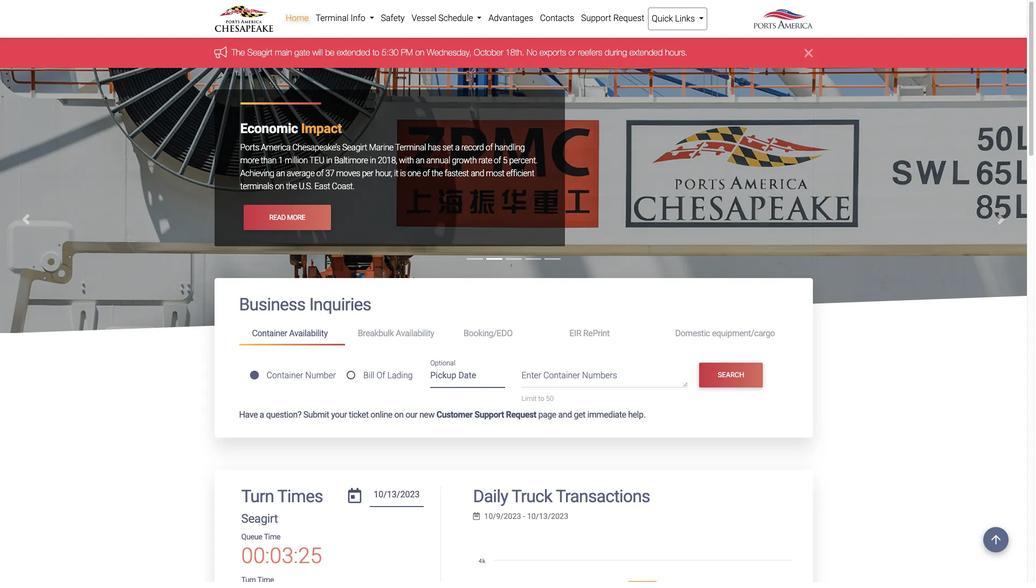 Task type: vqa. For each thing, say whether or not it's contained in the screenshot.
the Launch link
no



Task type: describe. For each thing, give the bounding box(es) containing it.
limit
[[522, 395, 537, 403]]

impact
[[301, 121, 342, 137]]

or
[[569, 48, 576, 57]]

optional
[[430, 359, 455, 367]]

chesapeake's
[[292, 143, 340, 153]]

vessel
[[412, 13, 436, 23]]

submit
[[303, 409, 329, 420]]

your
[[331, 409, 347, 420]]

seagirt inside "00:03:25" main content
[[241, 512, 278, 526]]

on inside ports america chesapeake's seagirt marine terminal has set a record of handling more than 1 million teu in baltimore in 2018,                         with an annual growth rate of 5 percent. achieving an average of 37 moves per hour, it is one of the fastest and most efficient terminals on the u.s. east coast.
[[275, 181, 284, 192]]

1 horizontal spatial support
[[581, 13, 611, 23]]

our
[[406, 409, 417, 420]]

queue time 00:03:25
[[241, 533, 322, 569]]

business
[[239, 295, 305, 315]]

number
[[305, 370, 336, 380]]

support request
[[581, 13, 644, 23]]

inquiries
[[309, 295, 371, 315]]

limit to 50
[[522, 395, 554, 403]]

pm
[[401, 48, 413, 57]]

safety
[[381, 13, 405, 23]]

rate
[[479, 155, 492, 166]]

equipment/cargo
[[712, 328, 775, 339]]

5
[[503, 155, 507, 166]]

container for container availability
[[252, 328, 287, 339]]

the seagirt main gate will be extended to 5:30 pm on wednesday, october 18th.  no exports or reefers during extended hours.
[[232, 48, 688, 57]]

0 vertical spatial request
[[613, 13, 644, 23]]

october
[[474, 48, 503, 57]]

of up rate on the left
[[486, 143, 493, 153]]

contacts
[[540, 13, 574, 23]]

vessel schedule
[[412, 13, 475, 23]]

home
[[286, 13, 309, 23]]

0 horizontal spatial terminal
[[316, 13, 349, 23]]

-
[[523, 512, 525, 521]]

marine
[[369, 143, 393, 153]]

terminal inside ports america chesapeake's seagirt marine terminal has set a record of handling more than 1 million teu in baltimore in 2018,                         with an annual growth rate of 5 percent. achieving an average of 37 moves per hour, it is one of the fastest and most efficient terminals on the u.s. east coast.
[[395, 143, 426, 153]]

00:03:25 main content
[[206, 278, 821, 582]]

immediate
[[587, 409, 626, 420]]

baltimore
[[334, 155, 368, 166]]

efficient
[[506, 168, 534, 179]]

eir reprint
[[569, 328, 610, 339]]

booking/edo
[[464, 328, 513, 339]]

breakbulk
[[358, 328, 394, 339]]

the seagirt main gate will be extended to 5:30 pm on wednesday, october 18th.  no exports or reefers during extended hours. alert
[[0, 38, 1027, 68]]

read
[[269, 213, 286, 221]]

truck
[[512, 486, 552, 507]]

ports america chesapeake's seagirt marine terminal has set a record of handling more than 1 million teu in baltimore in 2018,                         with an annual growth rate of 5 percent. achieving an average of 37 moves per hour, it is one of the fastest and most efficient terminals on the u.s. east coast.
[[240, 143, 538, 192]]

domestic equipment/cargo link
[[662, 324, 788, 344]]

read more link
[[243, 205, 331, 230]]

seagirt inside alert
[[247, 48, 273, 57]]

daily
[[473, 486, 508, 507]]

37
[[325, 168, 334, 179]]

than
[[261, 155, 276, 166]]

container availability
[[252, 328, 328, 339]]

enter
[[522, 371, 541, 381]]

achieving
[[240, 168, 274, 179]]

to inside "00:03:25" main content
[[538, 395, 544, 403]]

container number
[[267, 370, 336, 380]]

will
[[312, 48, 323, 57]]

calendar day image
[[348, 488, 361, 503]]

america
[[261, 143, 291, 153]]

2 extended from the left
[[629, 48, 663, 57]]

numbers
[[582, 371, 617, 381]]

Optional text field
[[430, 367, 505, 388]]

annual
[[426, 155, 450, 166]]

10/9/2023
[[484, 512, 521, 521]]

container for container number
[[267, 370, 303, 380]]

terminal info link
[[312, 8, 377, 29]]

2 in from the left
[[370, 155, 376, 166]]

exports
[[540, 48, 566, 57]]

go to top image
[[983, 527, 1009, 553]]

enter container numbers
[[522, 371, 617, 381]]

booking/edo link
[[451, 324, 556, 344]]

container availability link
[[239, 324, 345, 345]]

of
[[377, 370, 385, 380]]

of left 5
[[494, 155, 501, 166]]

10/9/2023 - 10/13/2023
[[484, 512, 568, 521]]

search
[[718, 371, 744, 379]]

10/13/2023
[[527, 512, 568, 521]]

new
[[419, 409, 435, 420]]

home link
[[282, 8, 312, 29]]

container up '50'
[[543, 371, 580, 381]]

economic
[[240, 121, 298, 137]]

moves
[[336, 168, 360, 179]]

calendar week image
[[473, 513, 480, 520]]

question?
[[266, 409, 301, 420]]

more
[[240, 155, 259, 166]]

main
[[275, 48, 292, 57]]

support inside "00:03:25" main content
[[475, 409, 504, 420]]

contacts link
[[537, 8, 578, 29]]

eir
[[569, 328, 581, 339]]

reprint
[[583, 328, 610, 339]]

breakbulk availability
[[358, 328, 434, 339]]



Task type: locate. For each thing, give the bounding box(es) containing it.
advantages link
[[485, 8, 537, 29]]

schedule
[[438, 13, 473, 23]]

1 vertical spatial on
[[275, 181, 284, 192]]

terminals
[[240, 181, 273, 192]]

record
[[461, 143, 484, 153]]

transactions
[[556, 486, 650, 507]]

have
[[239, 409, 258, 420]]

on left our
[[394, 409, 404, 420]]

no
[[527, 48, 537, 57]]

0 horizontal spatial on
[[275, 181, 284, 192]]

customer
[[436, 409, 473, 420]]

the down annual
[[432, 168, 443, 179]]

terminal
[[316, 13, 349, 23], [395, 143, 426, 153]]

in right teu
[[326, 155, 332, 166]]

turn times
[[241, 486, 323, 507]]

1 vertical spatial the
[[286, 181, 297, 192]]

get
[[574, 409, 585, 420]]

0 horizontal spatial and
[[471, 168, 484, 179]]

a right have
[[260, 409, 264, 420]]

support
[[581, 13, 611, 23], [475, 409, 504, 420]]

safety link
[[377, 8, 408, 29]]

0 horizontal spatial support
[[475, 409, 504, 420]]

per
[[362, 168, 373, 179]]

request down limit on the bottom of the page
[[506, 409, 536, 420]]

a right set
[[455, 143, 459, 153]]

0 vertical spatial a
[[455, 143, 459, 153]]

the
[[232, 48, 245, 57]]

2018,
[[378, 155, 397, 166]]

in up per
[[370, 155, 376, 166]]

None text field
[[370, 486, 424, 507]]

customer support request link
[[436, 409, 536, 420]]

breakbulk availability link
[[345, 324, 451, 344]]

1 horizontal spatial a
[[455, 143, 459, 153]]

fastest
[[445, 168, 469, 179]]

1 availability from the left
[[289, 328, 328, 339]]

wednesday,
[[427, 48, 472, 57]]

terminal info
[[316, 13, 367, 23]]

1 vertical spatial support
[[475, 409, 504, 420]]

to left 5:30
[[373, 48, 379, 57]]

availability for container availability
[[289, 328, 328, 339]]

handling
[[495, 143, 525, 153]]

bullhorn image
[[214, 46, 232, 58]]

quick links
[[652, 13, 697, 24]]

1 vertical spatial request
[[506, 409, 536, 420]]

2 horizontal spatial on
[[415, 48, 424, 57]]

on inside "00:03:25" main content
[[394, 409, 404, 420]]

availability
[[289, 328, 328, 339], [396, 328, 434, 339]]

terminal left info
[[316, 13, 349, 23]]

1 vertical spatial terminal
[[395, 143, 426, 153]]

and down rate on the left
[[471, 168, 484, 179]]

0 vertical spatial support
[[581, 13, 611, 23]]

help.
[[628, 409, 646, 420]]

0 vertical spatial to
[[373, 48, 379, 57]]

Enter Container Numbers text field
[[522, 369, 688, 388]]

extended right during
[[629, 48, 663, 57]]

page
[[538, 409, 556, 420]]

lading
[[387, 370, 413, 380]]

domestic
[[675, 328, 710, 339]]

0 horizontal spatial in
[[326, 155, 332, 166]]

extended right "be"
[[337, 48, 370, 57]]

2 vertical spatial seagirt
[[241, 512, 278, 526]]

seagirt right the
[[247, 48, 273, 57]]

a inside "00:03:25" main content
[[260, 409, 264, 420]]

domestic equipment/cargo
[[675, 328, 775, 339]]

of right "one"
[[423, 168, 430, 179]]

1 vertical spatial a
[[260, 409, 264, 420]]

daily truck transactions
[[473, 486, 650, 507]]

request inside "00:03:25" main content
[[506, 409, 536, 420]]

1 horizontal spatial an
[[416, 155, 424, 166]]

in
[[326, 155, 332, 166], [370, 155, 376, 166]]

terminal up with
[[395, 143, 426, 153]]

0 vertical spatial the
[[432, 168, 443, 179]]

u.s.
[[299, 181, 313, 192]]

hours.
[[665, 48, 688, 57]]

availability down business inquiries
[[289, 328, 328, 339]]

0 horizontal spatial request
[[506, 409, 536, 420]]

1
[[278, 155, 283, 166]]

bill of lading
[[363, 370, 413, 380]]

percent.
[[509, 155, 538, 166]]

gate
[[294, 48, 310, 57]]

teu
[[309, 155, 324, 166]]

with
[[399, 155, 414, 166]]

0 horizontal spatial a
[[260, 409, 264, 420]]

bill
[[363, 370, 374, 380]]

and left get
[[558, 409, 572, 420]]

more
[[287, 213, 305, 221]]

0 horizontal spatial extended
[[337, 48, 370, 57]]

to left '50'
[[538, 395, 544, 403]]

container left number
[[267, 370, 303, 380]]

advantages
[[489, 13, 533, 23]]

1 extended from the left
[[337, 48, 370, 57]]

of left 37
[[316, 168, 324, 179]]

set
[[442, 143, 453, 153]]

an right with
[[416, 155, 424, 166]]

support right customer
[[475, 409, 504, 420]]

search button
[[699, 363, 763, 388]]

to inside the seagirt main gate will be extended to 5:30 pm on wednesday, october 18th.  no exports or reefers during extended hours. alert
[[373, 48, 379, 57]]

1 vertical spatial seagirt
[[342, 143, 367, 153]]

0 vertical spatial seagirt
[[247, 48, 273, 57]]

request left quick
[[613, 13, 644, 23]]

quick
[[652, 13, 673, 24]]

0 vertical spatial an
[[416, 155, 424, 166]]

1 horizontal spatial on
[[394, 409, 404, 420]]

times
[[277, 486, 323, 507]]

1 horizontal spatial and
[[558, 409, 572, 420]]

support up reefers
[[581, 13, 611, 23]]

links
[[675, 13, 695, 24]]

1 horizontal spatial the
[[432, 168, 443, 179]]

and
[[471, 168, 484, 179], [558, 409, 572, 420]]

most
[[486, 168, 504, 179]]

availability right breakbulk
[[396, 328, 434, 339]]

0 vertical spatial and
[[471, 168, 484, 179]]

on
[[415, 48, 424, 57], [275, 181, 284, 192], [394, 409, 404, 420]]

growth
[[452, 155, 477, 166]]

container down business
[[252, 328, 287, 339]]

seagirt inside ports america chesapeake's seagirt marine terminal has set a record of handling more than 1 million teu in baltimore in 2018,                         with an annual growth rate of 5 percent. achieving an average of 37 moves per hour, it is one of the fastest and most efficient terminals on the u.s. east coast.
[[342, 143, 367, 153]]

and inside "00:03:25" main content
[[558, 409, 572, 420]]

2 vertical spatial on
[[394, 409, 404, 420]]

1 horizontal spatial availability
[[396, 328, 434, 339]]

availability for breakbulk availability
[[396, 328, 434, 339]]

coast.
[[332, 181, 354, 192]]

1 vertical spatial and
[[558, 409, 572, 420]]

0 horizontal spatial the
[[286, 181, 297, 192]]

0 horizontal spatial an
[[276, 168, 285, 179]]

on right pm
[[415, 48, 424, 57]]

1 in from the left
[[326, 155, 332, 166]]

0 horizontal spatial availability
[[289, 328, 328, 339]]

economic engine image
[[0, 68, 1027, 511]]

east
[[314, 181, 330, 192]]

and inside ports america chesapeake's seagirt marine terminal has set a record of handling more than 1 million teu in baltimore in 2018,                         with an annual growth rate of 5 percent. achieving an average of 37 moves per hour, it is one of the fastest and most efficient terminals on the u.s. east coast.
[[471, 168, 484, 179]]

1 horizontal spatial extended
[[629, 48, 663, 57]]

ports
[[240, 143, 259, 153]]

business inquiries
[[239, 295, 371, 315]]

extended
[[337, 48, 370, 57], [629, 48, 663, 57]]

the
[[432, 168, 443, 179], [286, 181, 297, 192]]

quick links link
[[648, 8, 708, 30]]

50
[[546, 395, 554, 403]]

0 vertical spatial on
[[415, 48, 424, 57]]

0 vertical spatial terminal
[[316, 13, 349, 23]]

seagirt up baltimore
[[342, 143, 367, 153]]

0 horizontal spatial to
[[373, 48, 379, 57]]

the left u.s.
[[286, 181, 297, 192]]

a inside ports america chesapeake's seagirt marine terminal has set a record of handling more than 1 million teu in baltimore in 2018,                         with an annual growth rate of 5 percent. achieving an average of 37 moves per hour, it is one of the fastest and most efficient terminals on the u.s. east coast.
[[455, 143, 459, 153]]

1 horizontal spatial in
[[370, 155, 376, 166]]

is
[[400, 168, 406, 179]]

2 availability from the left
[[396, 328, 434, 339]]

it
[[394, 168, 398, 179]]

an down 1
[[276, 168, 285, 179]]

on inside alert
[[415, 48, 424, 57]]

info
[[351, 13, 365, 23]]

1 vertical spatial to
[[538, 395, 544, 403]]

1 horizontal spatial request
[[613, 13, 644, 23]]

close image
[[805, 47, 813, 60]]

be
[[325, 48, 334, 57]]

to
[[373, 48, 379, 57], [538, 395, 544, 403]]

1 horizontal spatial to
[[538, 395, 544, 403]]

1 horizontal spatial terminal
[[395, 143, 426, 153]]

during
[[605, 48, 627, 57]]

on right terminals
[[275, 181, 284, 192]]

turn
[[241, 486, 274, 507]]

1 vertical spatial an
[[276, 168, 285, 179]]

seagirt up queue
[[241, 512, 278, 526]]

a
[[455, 143, 459, 153], [260, 409, 264, 420]]

support request link
[[578, 8, 648, 29]]



